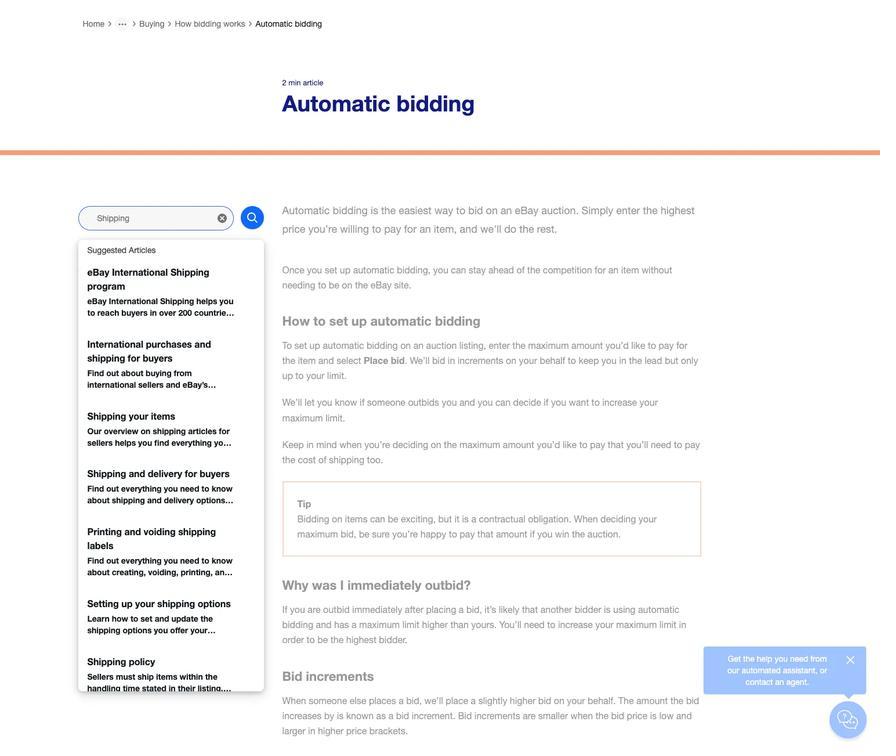 Task type: describe. For each thing, give the bounding box(es) containing it.
their
[[178, 683, 196, 693]]

buyer
[[205, 695, 227, 704]]

is inside 'tip bidding on items can be exciting, but it is a contractual obligation. when deciding your maximum bid, be sure you're happy to pay that amount if you win the auction.'
[[462, 514, 469, 524]]

the left easiest
[[381, 204, 396, 217]]

2 horizontal spatial if
[[544, 397, 549, 408]]

1 vertical spatial options
[[198, 598, 231, 609]]

you right 'outbids'
[[442, 397, 457, 408]]

can inside the once you set up automatic bidding, you can stay ahead of the competition for an item without needing to be on the ebay site.
[[451, 265, 466, 275]]

time
[[123, 683, 140, 693]]

your inside we'll let you know if someone outbids you and you can decide if you want to increase your maximum limit.
[[640, 397, 658, 408]]

the inside 'tip bidding on items can be exciting, but it is a contractual obligation. when deciding your maximum bid, be sure you're happy to pay that amount if you win the auction.'
[[572, 529, 585, 539]]

ebay inside the once you set up automatic bidding, you can stay ahead of the competition for an item without needing to be on the ebay site.
[[371, 280, 392, 290]]

need inside find out everything you need to know about creating, voiding, printing, and reprinting
[[180, 556, 199, 566]]

stated
[[142, 683, 167, 693]]

your inside if you are outbid immediately after placing a bid, it's likely that another bidder is using automatic bidding and has a maximum limit higher than yours. you'll need to increase your maximum limit in order to be the highest bidder.
[[596, 620, 614, 630]]

place bid
[[364, 355, 405, 366]]

an left item,
[[420, 223, 431, 235]]

0 horizontal spatial bid increments
[[78, 290, 141, 300]]

stay
[[469, 265, 486, 275]]

buyers inside the international purchases and shipping for buyers find out about buying from international sellers and ebay's
[[143, 352, 173, 363]]

up up select
[[352, 313, 367, 329]]

the right do
[[520, 223, 534, 235]]

bidding inside 2 min article automatic bidding
[[397, 90, 475, 116]]

and down 'buying'
[[166, 380, 181, 389]]

set inside learn how to set and update the shipping
[[141, 614, 153, 623]]

are inside the when someone else places a bid, we'll place a slightly higher bid on your behalf. the amount the bid increases by is known as a bid increment. bid increments are smaller when the bid price is low and larger in higher price brackets.
[[523, 711, 536, 721]]

you'll
[[500, 620, 522, 630]]

was inside "link"
[[98, 268, 115, 278]]

from inside get the help you need from our automated assistant, or contact an agent.
[[811, 654, 828, 664]]

more.
[[130, 472, 152, 482]]

deciding inside keep in mind when you're deciding on the maximum amount you'd like to pay that you'll need to pay the cost of shipping too.
[[393, 439, 429, 450]]

when inside the when someone else places a bid, we'll place a slightly higher bid on your behalf. the amount the bid increases by is known as a bid increment. bid increments are smaller when the bid price is low and larger in higher price brackets.
[[571, 711, 593, 721]]

bid up smaller
[[539, 695, 552, 706]]

options you offer your buyers on ebay through our quick listing and advanced listing tools.
[[87, 625, 218, 658]]

when inside the when someone else places a bid, we'll place a slightly higher bid on your behalf. the amount the bid increases by is known as a bid increment. bid increments are smaller when the bid price is low and larger in higher price brackets.
[[282, 695, 306, 706]]

items inside items within the handling time stated in their listing, using the
[[156, 672, 177, 681]]

else
[[350, 695, 367, 706]]

be up sure
[[388, 514, 399, 524]]

bidder
[[575, 605, 602, 615]]

automatic bidding is the easiest way to bid on an ebay auction. simply enter the highest price you're willing to pay for an item, and we'll do the rest.
[[282, 204, 695, 235]]

bid right "place"
[[391, 355, 405, 366]]

by is
[[324, 711, 344, 721]]

the inside . we'll bid in increments on your behalf to keep you in the lead but only up to your limit.
[[629, 355, 643, 366]]

like inside to set up automatic bidding on an auction listing, enter the maximum amount you'd like to pay for the item and select
[[632, 340, 646, 351]]

out for shipping
[[106, 484, 119, 494]]

the right within
[[205, 672, 218, 681]]

immediately inside "link"
[[123, 268, 173, 278]]

a inside 'tip bidding on items can be exciting, but it is a contractual obligation. when deciding your maximum bid, be sure you're happy to pay that amount if you win the auction.'
[[472, 514, 477, 524]]

is inside automatic bidding is the easiest way to bid on an ebay auction. simply enter the highest price you're willing to pay for an item, and we'll do the rest.
[[371, 204, 378, 217]]

it
[[455, 514, 460, 524]]

overseas
[[198, 319, 233, 329]]

to inside find out everything you need to know about creating, voiding, printing, and reprinting
[[202, 556, 209, 566]]

shipping up the find
[[153, 426, 186, 436]]

and inside options you offer your buyers on ebay through our quick listing and advanced listing tools.
[[113, 648, 127, 658]]

maximum left 'limit'
[[617, 620, 657, 630]]

automatic inside if you are outbid immediately after placing a bid, it's likely that another bidder is using automatic bidding and has a maximum limit higher than yours. you'll need to increase your maximum limit in order to be the highest bidder.
[[639, 605, 680, 615]]

ebay up reach
[[87, 296, 107, 306]]

to set up automatic bidding on an auction listing, enter the maximum amount you'd like to pay for the item and select
[[282, 340, 688, 366]]

behalf
[[540, 355, 566, 366]]

rates, labels and packaging, tracking your items, and more.
[[87, 449, 226, 482]]

and delivery options on ebay.
[[87, 495, 225, 517]]

0 vertical spatial bid
[[78, 290, 92, 300]]

why inside 'why was i immediately outbid?' "link"
[[78, 268, 96, 278]]

get
[[728, 654, 741, 664]]

shipping up 200 in the left of the page
[[160, 296, 194, 306]]

a up than
[[459, 605, 464, 615]]

enter inside automatic bidding is the easiest way to bid on an ebay auction. simply enter the highest price you're willing to pay for an item, and we'll do the rest.
[[617, 204, 641, 217]]

update
[[172, 614, 198, 623]]

checkout.
[[132, 706, 171, 716]]

out inside the international purchases and shipping for buyers find out about buying from international sellers and ebay's
[[106, 368, 119, 378]]

our inside get the help you need from our automated assistant, or contact an agent.
[[728, 666, 740, 675]]

international inside the international purchases and shipping for buyers find out about buying from international sellers and ebay's
[[87, 338, 143, 349]]

enter inside to set up automatic bidding on an auction listing, enter the maximum amount you'd like to pay for the item and select
[[489, 340, 510, 351]]

if
[[282, 605, 288, 615]]

article
[[303, 78, 324, 87]]

shipping inside keep in mind when you're deciding on the maximum amount you'd like to pay that you'll need to pay the cost of shipping too.
[[329, 454, 365, 465]]

outbids
[[408, 397, 440, 408]]

you inside the "find out everything you need to know about"
[[164, 484, 178, 494]]

as
[[377, 711, 386, 721]]

your inside 'tip bidding on items can be exciting, but it is a contractual obligation. when deciding your maximum bid, be sure you're happy to pay that amount if you win the auction.'
[[639, 514, 657, 524]]

after
[[405, 605, 424, 615]]

shipping for your
[[87, 410, 126, 421]]

without inside helps you to reach buyers in over 200 countries without the need to manage overseas , customs, or returns.
[[87, 319, 116, 329]]

assistant,
[[784, 666, 818, 675]]

manage
[[165, 319, 196, 329]]

1 vertical spatial outbid?
[[425, 578, 471, 593]]

through
[[149, 637, 180, 647]]

a right place
[[471, 695, 476, 706]]

how for how bidding works 'link'
[[175, 19, 192, 28]]

that inside 'tip bidding on items can be exciting, but it is a contractual obligation. when deciding your maximum bid, be sure you're happy to pay that amount if you win the auction.'
[[478, 529, 494, 539]]

1 horizontal spatial price
[[347, 726, 367, 736]]

0 vertical spatial items
[[151, 410, 175, 421]]

decide
[[513, 397, 542, 408]]

set left articles
[[110, 246, 123, 256]]

ebay.
[[99, 507, 120, 517]]

you left want
[[552, 397, 567, 408]]

labels.
[[160, 579, 188, 589]]

2 vertical spatial how
[[282, 313, 310, 329]]

advanced
[[130, 648, 167, 658]]

in inside the when someone else places a bid, we'll place a slightly higher bid on your behalf. the amount the bid increases by is known as a bid increment. bid increments are smaller when the bid price is low and larger in higher price brackets.
[[308, 726, 316, 736]]

0 vertical spatial higher
[[510, 695, 536, 706]]

the inside get the help you need from our automated assistant, or contact an agent.
[[744, 654, 755, 664]]

an up do
[[501, 204, 512, 217]]

buying
[[146, 368, 172, 378]]

automatic bidding main content
[[0, 12, 881, 754]]

1 horizontal spatial was
[[312, 578, 337, 593]]

the down to
[[282, 355, 296, 366]]

you right let on the bottom of the page
[[317, 397, 332, 408]]

find
[[154, 437, 169, 447]]

do
[[505, 223, 517, 235]]

increments inside . we'll bid in increments on your behalf to keep you in the lead but only up to your limit.
[[458, 355, 504, 366]]

the up low and at the bottom
[[671, 695, 684, 706]]

you inside 'tip bidding on items can be exciting, but it is a contractual obligation. when deciding your maximum bid, be sure you're happy to pay that amount if you win the auction.'
[[538, 529, 553, 539]]

you down . we'll bid in increments on your behalf to keep you in the lead but only up to your limit.
[[478, 397, 493, 408]]

shipping policy
[[87, 656, 155, 667]]

a right as
[[389, 711, 394, 721]]

1 vertical spatial how to set up automatic bidding
[[282, 313, 481, 329]]

maximum inside to set up automatic bidding on an auction listing, enter the maximum amount you'd like to pay for the item and select
[[529, 340, 569, 351]]

increases
[[282, 711, 322, 721]]

in right "keep"
[[620, 355, 627, 366]]

must
[[116, 672, 135, 681]]

know inside find out everything you need to know about creating, voiding, printing, and reprinting
[[212, 556, 233, 566]]

automatic down site.
[[371, 313, 432, 329]]

shipping and delivery for buyers
[[87, 468, 230, 479]]

pay inside 'tip bidding on items can be exciting, but it is a contractual obligation. when deciding your maximum bid, be sure you're happy to pay that amount if you win the auction.'
[[460, 529, 475, 539]]

overview
[[104, 426, 139, 436]]

the inside service the buyer selected at checkout.
[[191, 695, 203, 704]]

you right 'bidding,'
[[434, 265, 449, 275]]

purchases
[[146, 338, 192, 349]]

but
[[439, 514, 452, 524]]

contractual
[[479, 514, 526, 524]]

in down "auction"
[[448, 355, 455, 366]]

the down the keep at the left of the page
[[282, 454, 296, 465]]

over
[[159, 308, 176, 318]]

the right ahead
[[528, 265, 541, 275]]

selected
[[87, 706, 120, 716]]

get the help you need from our automated assistant, or contact an agent.
[[728, 654, 828, 687]]

a right places
[[399, 695, 404, 706]]

set inside the once you set up automatic bidding, you can stay ahead of the competition for an item without needing to be on the ebay site.
[[325, 265, 338, 275]]

0 vertical spatial delivery
[[148, 468, 182, 479]]

0 horizontal spatial if
[[360, 397, 365, 408]]

setting up your shipping options
[[87, 598, 231, 609]]

on inside the when someone else places a bid, we'll place a slightly higher bid on your behalf. the amount the bid increases by is known as a bid increment. bid increments are smaller when the bid price is low and larger in higher price brackets.
[[554, 695, 565, 706]]

Search eBay Help... text field
[[78, 206, 234, 231]]

set up select
[[330, 313, 348, 329]]

bid, inside if you are outbid immediately after placing a bid, it's likely that another bidder is using automatic bidding and has a maximum limit higher than yours. you'll need to increase your maximum limit in order to be the highest bidder.
[[467, 605, 482, 615]]

the inside helps you to reach buyers in over 200 countries without the need to manage overseas , customs, or returns.
[[119, 319, 131, 329]]

we'll
[[425, 695, 443, 706]]

we'll
[[481, 223, 502, 235]]

to inside the once you set up automatic bidding, you can stay ahead of the competition for an item without needing to be on the ebay site.
[[318, 280, 326, 290]]

pay left you'll
[[590, 439, 606, 450]]

voiding,
[[148, 567, 179, 577]]

automatic bidding link
[[256, 19, 322, 28]]

select
[[337, 355, 361, 366]]

up up "how"
[[121, 598, 133, 609]]

get the help you need from our automated assistant, or contact an agent. tooltip
[[723, 653, 833, 688]]

you'd inside to set up automatic bidding on an auction listing, enter the maximum amount you'd like to pay for the item and select
[[606, 340, 629, 351]]

you right 'once'
[[307, 265, 322, 275]]

bid up low and at the bottom
[[687, 695, 700, 706]]

shipping for policy
[[87, 656, 126, 667]]

easiest
[[399, 204, 432, 217]]

it's
[[485, 605, 496, 615]]

keep
[[579, 355, 599, 366]]

how bidding works link
[[175, 19, 245, 28]]

once
[[282, 265, 305, 275]]

countries
[[194, 308, 231, 318]]

1 vertical spatial immediately
[[348, 578, 422, 593]]

customs,
[[125, 331, 161, 341]]

the up at
[[111, 695, 123, 704]]

increments up reach
[[94, 290, 141, 300]]

you're inside automatic bidding is the easiest way to bid on an ebay auction. simply enter the highest price you're willing to pay for an item, and we'll do the rest.
[[309, 223, 337, 235]]

you down our overview on shipping
[[138, 437, 152, 447]]

known
[[346, 711, 374, 721]]

and inside learn how to set and update the shipping
[[155, 614, 169, 623]]

for up the "find out everything you need to know about"
[[185, 468, 197, 479]]

buying
[[139, 19, 165, 28]]

find for shipping
[[87, 484, 104, 494]]

bidding,
[[397, 265, 431, 275]]

price inside automatic bidding is the easiest way to bid on an ebay auction. simply enter the highest price you're willing to pay for an item, and we'll do the rest.
[[282, 223, 306, 235]]

automatic inside 2 min article automatic bidding
[[282, 90, 391, 116]]

sure
[[372, 529, 390, 539]]

behalf.
[[588, 695, 616, 706]]

for inside the once you set up automatic bidding, you can stay ahead of the competition for an item without needing to be on the ebay site.
[[595, 265, 606, 275]]

someone inside we'll let you know if someone outbids you and you can decide if you want to increase your maximum limit.
[[367, 397, 406, 408]]

need inside get the help you need from our automated assistant, or contact an agent.
[[791, 654, 809, 664]]

helps you to reach buyers in over 200 countries without the need to manage overseas , customs, or returns.
[[87, 296, 234, 341]]

find out everything you need to know about creating, voiding, printing, and reprinting
[[87, 556, 233, 589]]

amount inside to set up automatic bidding on an auction listing, enter the maximum amount you'd like to pay for the item and select
[[572, 340, 603, 351]]

international for ebay international shipping
[[109, 296, 158, 306]]

from inside the international purchases and shipping for buyers find out about buying from international sellers and ebay's
[[174, 368, 192, 378]]

home
[[83, 19, 105, 28]]

learn
[[87, 614, 110, 623]]

you'd inside keep in mind when you're deciding on the maximum amount you'd like to pay that you'll need to pay the cost of shipping too.
[[537, 439, 561, 450]]

our inside options you offer your buyers on ebay through our quick listing and advanced listing tools.
[[182, 637, 195, 647]]

an inside the once you set up automatic bidding, you can stay ahead of the competition for an item without needing to be on the ebay site.
[[609, 265, 619, 275]]

bidding
[[298, 514, 330, 524]]

bid down the
[[612, 711, 625, 721]]

need inside articles for sellers helps you find everything you need to know about
[[87, 449, 106, 459]]

be inside the once you set up automatic bidding, you can stay ahead of the competition for an item without needing to be on the ebay site.
[[329, 280, 340, 290]]

bidding and
[[282, 620, 332, 630]]

for inside articles for sellers helps you find everything you need to know about
[[219, 426, 230, 436]]

the down behalf.
[[596, 711, 609, 721]]

pay right you'll
[[685, 439, 700, 450]]

maximum up 'bidder.'
[[359, 620, 400, 630]]

the right simply
[[643, 204, 658, 217]]

shipping up update
[[157, 598, 195, 609]]

find for printing
[[87, 556, 104, 566]]

to inside to set up automatic bidding on an auction listing, enter the maximum amount you'd like to pay for the item and select
[[648, 340, 657, 351]]

amount inside the when someone else places a bid, we'll place a slightly higher bid on your behalf. the amount the bid increases by is known as a bid increment. bid increments are smaller when the bid price is low and larger in higher price brackets.
[[637, 695, 668, 706]]

yours.
[[472, 620, 497, 630]]

bid up brackets.
[[396, 711, 409, 721]]

1 horizontal spatial why
[[282, 578, 309, 593]]

in inside items within the handling time stated in their listing, using the
[[169, 683, 176, 693]]

ahead
[[489, 265, 514, 275]]

ebay's
[[183, 380, 208, 389]]

limit. inside we'll let you know if someone outbids you and you can decide if you want to increase your maximum limit.
[[326, 412, 345, 423]]

and left the packaging,
[[112, 461, 127, 470]]

how to set up automatic bidding link
[[78, 245, 264, 257]]

for inside automatic bidding is the easiest way to bid on an ebay auction. simply enter the highest price you're willing to pay for an item, and we'll do the rest.
[[404, 223, 417, 235]]

tracking
[[174, 461, 206, 470]]

suggested
[[87, 246, 127, 255]]

want
[[569, 397, 589, 408]]

and inside automatic bidding is the easiest way to bid on an ebay auction. simply enter the highest price you're willing to pay for an item, and we'll do the rest.
[[460, 223, 478, 235]]

is inside the when someone else places a bid, we'll place a slightly higher bid on your behalf. the amount the bid increases by is known as a bid increment. bid increments are smaller when the bid price is low and larger in higher price brackets.
[[650, 711, 657, 721]]

sellers must ship
[[87, 672, 154, 681]]

a right "has"
[[352, 620, 357, 630]]

about inside the international purchases and shipping for buyers find out about buying from international sellers and ebay's
[[121, 368, 144, 378]]

and up the "find out everything you need to know about"
[[129, 468, 145, 479]]

when inside 'tip bidding on items can be exciting, but it is a contractual obligation. when deciding your maximum bid, be sure you're happy to pay that amount if you win the auction.'
[[574, 514, 598, 524]]

shipping up ebay.
[[112, 495, 145, 505]]



Task type: vqa. For each thing, say whether or not it's contained in the screenshot.
top Armour
no



Task type: locate. For each thing, give the bounding box(es) containing it.
bidding
[[194, 19, 221, 28], [295, 19, 322, 28], [397, 90, 475, 116], [333, 204, 368, 217], [182, 246, 213, 256], [435, 313, 481, 329], [367, 340, 398, 351]]

only
[[681, 355, 699, 366]]

ebay international shipping
[[87, 296, 194, 306]]

1 horizontal spatial higher
[[510, 695, 536, 706]]

and down more.
[[147, 495, 162, 505]]

ebay up advanced
[[128, 637, 147, 647]]

increase right want
[[603, 397, 638, 408]]

0 vertical spatial auction.
[[542, 204, 579, 217]]

deciding inside 'tip bidding on items can be exciting, but it is a contractual obligation. when deciding your maximum bid, be sure you're happy to pay that amount if you win the auction.'
[[601, 514, 636, 524]]

1 horizontal spatial enter
[[617, 204, 641, 217]]

increment.
[[412, 711, 456, 721]]

1 vertical spatial delivery
[[164, 495, 194, 505]]

exciting,
[[401, 514, 436, 524]]

bid,
[[341, 529, 357, 539], [467, 605, 482, 615], [406, 695, 422, 706]]

1 find from the top
[[87, 368, 104, 378]]

1 horizontal spatial of
[[517, 265, 525, 275]]

find inside the international purchases and shipping for buyers find out about buying from international sellers and ebay's
[[87, 368, 104, 378]]

international for ebay international shipping program
[[112, 267, 168, 278]]

0 horizontal spatial helps
[[115, 437, 136, 447]]

bid, inside 'tip bidding on items can be exciting, but it is a contractual obligation. when deciding your maximum bid, be sure you're happy to pay that amount if you win the auction.'
[[341, 529, 357, 539]]

1 vertical spatial when
[[282, 695, 306, 706]]

ebay international shipping program
[[87, 267, 209, 292]]

increase inside if you are outbid immediately after placing a bid, it's likely that another bidder is using automatic bidding and has a maximum limit higher than yours. you'll need to increase your maximum limit in order to be the highest bidder.
[[558, 620, 593, 630]]

you up rates,
[[214, 437, 228, 447]]

1 horizontal spatial outbid?
[[425, 578, 471, 593]]

1 vertical spatial automatic
[[282, 90, 391, 116]]

1 horizontal spatial if
[[530, 529, 535, 539]]

shipping
[[87, 352, 125, 363], [153, 426, 186, 436], [329, 454, 365, 465], [112, 495, 145, 505], [178, 526, 216, 537], [157, 598, 195, 609], [87, 625, 120, 635]]

on inside the once you set up automatic bidding, you can stay ahead of the competition for an item without needing to be on the ebay site.
[[342, 280, 353, 290]]

is
[[371, 204, 378, 217], [462, 514, 469, 524], [604, 605, 611, 615], [650, 711, 657, 721]]

everything for delivery
[[121, 484, 162, 494]]

or inside get the help you need from our automated assistant, or contact an agent.
[[820, 666, 828, 675]]

international purchases and shipping for buyers find out about buying from international sellers and ebay's
[[87, 338, 211, 389]]

0 vertical spatial how to set up automatic bidding
[[78, 246, 213, 256]]

you right "keep"
[[602, 355, 617, 366]]

shipping inside "ebay international shipping program"
[[171, 267, 209, 278]]

amount down decide
[[503, 439, 535, 450]]

reprinting
[[87, 579, 125, 589]]

2 vertical spatial items
[[156, 672, 177, 681]]

you inside if you are outbid immediately after placing a bid, it's likely that another bidder is using automatic bidding and has a maximum limit higher than yours. you'll need to increase your maximum limit in order to be the highest bidder.
[[290, 605, 305, 615]]

an right competition
[[609, 265, 619, 275]]

0 horizontal spatial how to set up automatic bidding
[[78, 246, 213, 256]]

on inside options you offer your buyers on ebay through our quick listing and advanced listing tools.
[[116, 637, 126, 647]]

if inside 'tip bidding on items can be exciting, but it is a contractual obligation. when deciding your maximum bid, be sure you're happy to pay that amount if you win the auction.'
[[530, 529, 535, 539]]

2 listing from the left
[[170, 648, 193, 658]]

listing, for auction
[[460, 340, 487, 351]]

was up program
[[98, 268, 115, 278]]

in inside if you are outbid immediately after placing a bid, it's likely that another bidder is using automatic bidding and has a maximum limit higher than yours. you'll need to increase your maximum limit in order to be the highest bidder.
[[680, 620, 687, 630]]

price
[[282, 223, 306, 235], [627, 711, 648, 721], [347, 726, 367, 736]]

1 vertical spatial are
[[523, 711, 536, 721]]

item
[[622, 265, 640, 275], [298, 355, 316, 366]]

automatic bidding
[[256, 19, 322, 28]]

to
[[282, 340, 292, 351]]

to inside 'tip bidding on items can be exciting, but it is a contractual obligation. when deciding your maximum bid, be sure you're happy to pay that amount if you win the auction.'
[[449, 529, 457, 539]]

can left decide
[[496, 397, 511, 408]]

0 horizontal spatial listing,
[[198, 683, 223, 693]]

items
[[151, 410, 175, 421], [345, 514, 368, 524], [156, 672, 177, 681]]

options
[[196, 495, 225, 505], [198, 598, 231, 609], [123, 625, 152, 635]]

about inside find out everything you need to know about creating, voiding, printing, and reprinting
[[87, 567, 110, 577]]

0 vertical spatial item
[[622, 265, 640, 275]]

you inside . we'll bid in increments on your behalf to keep you in the lead but only up to your limit.
[[602, 355, 617, 366]]

you inside options you offer your buyers on ebay through our quick listing and advanced listing tools.
[[154, 625, 168, 635]]

1 vertical spatial or
[[820, 666, 828, 675]]

maximum down we'll let you know if someone outbids you and you can decide if you want to increase your maximum limit.
[[460, 439, 501, 450]]

buyers inside options you offer your buyers on ebay through our quick listing and advanced listing tools.
[[87, 637, 114, 647]]

2 horizontal spatial bid
[[458, 711, 472, 721]]

1 horizontal spatial bid increments
[[282, 669, 374, 684]]

the inside learn how to set and update the shipping
[[201, 614, 213, 623]]

i up outbid
[[340, 578, 344, 593]]

everything up creating,
[[121, 556, 162, 566]]

increase
[[603, 397, 638, 408], [558, 620, 593, 630]]

0 horizontal spatial without
[[87, 319, 116, 329]]

for right articles
[[219, 426, 230, 436]]

1 vertical spatial you'd
[[537, 439, 561, 450]]

0 vertical spatial deciding
[[393, 439, 429, 450]]

0 vertical spatial our
[[182, 637, 195, 647]]

how up to
[[282, 313, 310, 329]]

when
[[340, 439, 362, 450], [571, 711, 593, 721]]

need up items,
[[87, 449, 106, 459]]

helps inside helps you to reach buyers in over 200 countries without the need to manage overseas , customs, or returns.
[[196, 296, 217, 306]]

1 vertical spatial highest
[[346, 635, 377, 645]]

1 vertical spatial find
[[87, 484, 104, 494]]

2 horizontal spatial bid,
[[467, 605, 482, 615]]

let
[[305, 397, 315, 408]]

agent.
[[787, 678, 810, 687]]

we'll
[[410, 355, 430, 366], [282, 397, 302, 408]]

enter
[[617, 204, 641, 217], [489, 340, 510, 351]]

1 horizontal spatial you're
[[365, 439, 390, 450]]

we'll let you know if someone outbids you and you can decide if you want to increase your maximum limit.
[[282, 397, 658, 423]]

1 vertical spatial why
[[282, 578, 309, 593]]

competition
[[543, 265, 593, 275]]

0 horizontal spatial why
[[78, 268, 96, 278]]

bid, left we'll
[[406, 695, 422, 706]]

on
[[486, 204, 498, 217], [342, 280, 353, 290], [401, 340, 411, 351], [506, 355, 517, 366], [141, 426, 151, 436], [431, 439, 442, 450], [87, 507, 97, 517], [332, 514, 343, 524], [116, 637, 126, 647], [554, 695, 565, 706]]

you're inside 'tip bidding on items can be exciting, but it is a contractual obligation. when deciding your maximum bid, be sure you're happy to pay that amount if you win the auction.'
[[393, 529, 418, 539]]

automatic inside to set up automatic bidding on an auction listing, enter the maximum amount you'd like to pay for the item and select
[[323, 340, 364, 351]]

1 listing from the left
[[87, 648, 111, 658]]

0 vertical spatial helps
[[196, 296, 217, 306]]

increase down the bidder
[[558, 620, 593, 630]]

automatic for automatic bidding
[[256, 19, 293, 28]]

buyers for your
[[87, 637, 114, 647]]

buying link
[[139, 19, 165, 28]]

that left you'll
[[608, 439, 624, 450]]

up down to
[[282, 371, 293, 381]]

need up printing,
[[180, 556, 199, 566]]

shipping down ,
[[87, 352, 125, 363]]

0 vertical spatial limit.
[[327, 371, 347, 381]]

1 vertical spatial of
[[319, 454, 327, 465]]

pay up lead but
[[659, 340, 674, 351]]

of inside the once you set up automatic bidding, you can stay ahead of the competition for an item without needing to be on the ebay site.
[[517, 265, 525, 275]]

in right 'limit'
[[680, 620, 687, 630]]

the
[[381, 204, 396, 217], [643, 204, 658, 217], [520, 223, 534, 235], [528, 265, 541, 275], [355, 280, 368, 290], [119, 319, 131, 329], [513, 340, 526, 351], [282, 355, 296, 366], [629, 355, 643, 366], [444, 439, 457, 450], [282, 454, 296, 465], [572, 529, 585, 539], [201, 614, 213, 623], [331, 635, 344, 645], [744, 654, 755, 664], [205, 672, 218, 681], [111, 695, 123, 704], [191, 695, 203, 704], [671, 695, 684, 706], [596, 711, 609, 721]]

and down overseas
[[195, 338, 211, 349]]

1 horizontal spatial how to set up automatic bidding
[[282, 313, 481, 329]]

an inside to set up automatic bidding on an auction listing, enter the maximum amount you'd like to pay for the item and select
[[414, 340, 424, 351]]

for inside to set up automatic bidding on an auction listing, enter the maximum amount you'd like to pay for the item and select
[[677, 340, 688, 351]]

outbid
[[323, 605, 350, 615]]

3 out from the top
[[106, 556, 119, 566]]

is inside if you are outbid immediately after placing a bid, it's likely that another bidder is using automatic bidding and has a maximum limit higher than yours. you'll need to increase your maximum limit in order to be the highest bidder.
[[604, 605, 611, 615]]

0 horizontal spatial listing
[[87, 648, 111, 658]]

is left low and at the bottom
[[650, 711, 657, 721]]

ebay inside automatic bidding is the easiest way to bid on an ebay auction. simply enter the highest price you're willing to pay for an item, and we'll do the rest.
[[515, 204, 539, 217]]

bid down "auction"
[[432, 355, 446, 366]]

1 vertical spatial when
[[571, 711, 593, 721]]

0 horizontal spatial higher
[[318, 726, 344, 736]]

0 horizontal spatial highest
[[346, 635, 377, 645]]

is right the bidder
[[604, 605, 611, 615]]

1 horizontal spatial or
[[820, 666, 828, 675]]

need inside keep in mind when you're deciding on the maximum amount you'd like to pay that you'll need to pay the cost of shipping too.
[[651, 439, 672, 450]]

bid
[[469, 204, 483, 217], [391, 355, 405, 366], [432, 355, 446, 366], [539, 695, 552, 706], [687, 695, 700, 706], [396, 711, 409, 721], [612, 711, 625, 721]]

can up sure
[[370, 514, 385, 524]]

delivery
[[148, 468, 182, 479], [164, 495, 194, 505]]

0 vertical spatial like
[[632, 340, 646, 351]]

increments down slightly on the bottom of page
[[475, 711, 521, 721]]

shipping
[[171, 267, 209, 278], [160, 296, 194, 306], [87, 410, 126, 421], [87, 468, 126, 479], [87, 656, 126, 667]]

and inside printing and voiding shipping labels
[[125, 526, 141, 537]]

we'll left let on the bottom of the page
[[282, 397, 302, 408]]

bid, left sure
[[341, 529, 357, 539]]

if down obligation.
[[530, 529, 535, 539]]

helps inside articles for sellers helps you find everything you need to know about
[[115, 437, 136, 447]]

0 vertical spatial options
[[196, 495, 225, 505]]

to inside learn how to set and update the shipping
[[131, 614, 138, 623]]

on down "shipping your items"
[[141, 426, 151, 436]]

1 vertical spatial labels
[[87, 540, 114, 551]]

are
[[308, 605, 321, 615], [523, 711, 536, 721]]

immediately inside if you are outbid immediately after placing a bid, it's likely that another bidder is using automatic bidding and has a maximum limit higher than yours. you'll need to increase your maximum limit in order to be the highest bidder.
[[352, 605, 403, 615]]

need
[[133, 319, 152, 329], [651, 439, 672, 450], [87, 449, 106, 459], [180, 484, 199, 494], [180, 556, 199, 566], [524, 620, 545, 630], [791, 654, 809, 664]]

increments up we'll let you know if someone outbids you and you can decide if you want to increase your maximum limit.
[[458, 355, 504, 366]]

returns.
[[173, 331, 203, 341]]

1 horizontal spatial you'd
[[606, 340, 629, 351]]

2 vertical spatial options
[[123, 625, 152, 635]]

bid down place
[[458, 711, 472, 721]]

bid down order
[[282, 669, 303, 684]]

0 horizontal spatial like
[[563, 439, 577, 450]]

out for printing
[[106, 556, 119, 566]]

bidding inside automatic bidding is the easiest way to bid on an ebay auction. simply enter the highest price you're willing to pay for an item, and we'll do the rest.
[[333, 204, 368, 217]]

shipping for and
[[87, 468, 126, 479]]

if right decide
[[544, 397, 549, 408]]

limit. up the mind
[[326, 412, 345, 423]]

likely
[[499, 605, 520, 615]]

shipping inside printing and voiding shipping labels
[[178, 526, 216, 537]]

0 vertical spatial without
[[642, 265, 673, 275]]

1 vertical spatial bid,
[[467, 605, 482, 615]]

bid inside . we'll bid in increments on your behalf to keep you in the lead but only up to your limit.
[[432, 355, 446, 366]]

automatic up 'why was i immediately outbid?' "link"
[[138, 246, 180, 256]]

than
[[451, 620, 469, 630]]

1 vertical spatial how
[[78, 246, 97, 256]]

maximum up 'behalf'
[[529, 340, 569, 351]]

1 horizontal spatial i
[[340, 578, 344, 593]]

0 vertical spatial labels
[[87, 461, 110, 470]]

2 vertical spatial everything
[[121, 556, 162, 566]]

2 horizontal spatial that
[[608, 439, 624, 450]]

i inside 'why was i immediately outbid?' "link"
[[118, 268, 120, 278]]

3 find from the top
[[87, 556, 104, 566]]

highest
[[661, 204, 695, 217], [346, 635, 377, 645]]

and left more.
[[113, 472, 128, 482]]

1 vertical spatial sellers
[[87, 437, 113, 447]]

for inside the international purchases and shipping for buyers find out about buying from international sellers and ebay's
[[128, 352, 140, 363]]

buyers inside helps you to reach buyers in over 200 countries without the need to manage overseas , customs, or returns.
[[122, 308, 148, 318]]

0 vertical spatial was
[[98, 268, 115, 278]]

needing
[[282, 280, 316, 290]]

.
[[405, 355, 408, 366]]

when someone else places a bid, we'll place a slightly higher bid on your behalf. the amount the bid increases by is known as a bid increment. bid increments are smaller when the bid price is low and larger in higher price brackets.
[[282, 695, 700, 736]]

1 out from the top
[[106, 368, 119, 378]]

pay inside automatic bidding is the easiest way to bid on an ebay auction. simply enter the highest price you're willing to pay for an item, and we'll do the rest.
[[384, 223, 401, 235]]

higher right slightly on the bottom of page
[[510, 695, 536, 706]]

maximum inside keep in mind when you're deciding on the maximum amount you'd like to pay that you'll need to pay the cost of shipping too.
[[460, 439, 501, 450]]

automatic for automatic bidding is the easiest way to bid on an ebay auction. simply enter the highest price you're willing to pay for an item, and we'll do the rest.
[[282, 204, 330, 217]]

the
[[619, 695, 634, 706]]

2 horizontal spatial price
[[627, 711, 648, 721]]

place
[[446, 695, 469, 706]]

you inside find out everything you need to know about creating, voiding, printing, and reprinting
[[164, 556, 178, 566]]

international down articles
[[112, 267, 168, 278]]

labels
[[87, 461, 110, 470], [87, 540, 114, 551]]

on up we'll
[[486, 204, 498, 217]]

min
[[289, 78, 301, 87]]

shipping up our
[[87, 410, 126, 421]]

and left we'll
[[460, 223, 478, 235]]

in up service
[[169, 683, 176, 693]]

everything inside articles for sellers helps you find everything you need to know about
[[171, 437, 212, 447]]

tools.
[[195, 648, 217, 658]]

deciding
[[393, 439, 429, 450], [601, 514, 636, 524]]

1 vertical spatial why was i immediately outbid?
[[282, 578, 471, 593]]

in right larger at the bottom left of the page
[[308, 726, 316, 736]]

or
[[163, 331, 171, 341], [820, 666, 828, 675]]

up inside the once you set up automatic bidding, you can stay ahead of the competition for an item without needing to be on the ebay site.
[[340, 265, 351, 275]]

how for how to set up automatic bidding link
[[78, 246, 97, 256]]

1 horizontal spatial sellers
[[138, 380, 164, 389]]

1 vertical spatial items
[[345, 514, 368, 524]]

when inside keep in mind when you're deciding on the maximum amount you'd like to pay that you'll need to pay the cost of shipping too.
[[340, 439, 362, 450]]

1 horizontal spatial auction.
[[588, 529, 621, 539]]

up inside how to set up automatic bidding link
[[125, 246, 136, 256]]

0 vertical spatial from
[[174, 368, 192, 378]]

listing, for their
[[198, 683, 223, 693]]

sellers
[[87, 672, 114, 681]]

about
[[121, 368, 144, 378], [142, 449, 164, 459], [87, 495, 110, 505], [87, 567, 110, 577]]

using
[[614, 605, 636, 615], [87, 695, 108, 704]]

you up 'voiding,'
[[164, 556, 178, 566]]

why up program
[[78, 268, 96, 278]]

know up printing,
[[212, 556, 233, 566]]

everything
[[171, 437, 212, 447], [121, 484, 162, 494], [121, 556, 162, 566]]

slightly
[[479, 695, 508, 706]]

why was i immediately outbid? up after
[[282, 578, 471, 593]]

1 vertical spatial increase
[[558, 620, 593, 630]]

0 vertical spatial someone
[[367, 397, 406, 408]]

for down customs, at top left
[[128, 352, 140, 363]]

maximum inside 'tip bidding on items can be exciting, but it is a contractual obligation. when deciding your maximum bid, be sure you're happy to pay that amount if you win the auction.'
[[298, 529, 338, 539]]

or inside helps you to reach buyers in over 200 countries without the need to manage overseas , customs, or returns.
[[163, 331, 171, 341]]

2 vertical spatial immediately
[[352, 605, 403, 615]]

need up assistant,
[[791, 654, 809, 664]]

be left sure
[[359, 529, 370, 539]]

like
[[632, 340, 646, 351], [563, 439, 577, 450]]

0 vertical spatial or
[[163, 331, 171, 341]]

find inside find out everything you need to know about creating, voiding, printing, and reprinting
[[87, 556, 104, 566]]

1 horizontal spatial bid
[[282, 669, 303, 684]]

amount inside 'tip bidding on items can be exciting, but it is a contractual obligation. when deciding your maximum bid, be sure you're happy to pay that amount if you win the auction.'
[[496, 529, 528, 539]]

service
[[161, 695, 189, 704]]

the left site.
[[355, 280, 368, 290]]

0 vertical spatial i
[[118, 268, 120, 278]]

outbid? down how to set up automatic bidding link
[[175, 268, 207, 278]]

ebay inside options you offer your buyers on ebay through our quick listing and advanced listing tools.
[[128, 637, 147, 647]]

why was i immediately outbid?
[[78, 268, 207, 278], [282, 578, 471, 593]]

auction.
[[542, 204, 579, 217], [588, 529, 621, 539]]

and left voiding
[[125, 526, 141, 537]]

1 vertical spatial deciding
[[601, 514, 636, 524]]

delivery inside the and delivery options on ebay.
[[164, 495, 194, 505]]

our
[[87, 426, 102, 436]]

creating,
[[112, 567, 146, 577]]

buyers for reach
[[122, 308, 148, 318]]

highest inside if you are outbid immediately after placing a bid, it's likely that another bidder is using automatic bidding and has a maximum limit higher than yours. you'll need to increase your maximum limit in order to be the highest bidder.
[[346, 635, 377, 645]]

how bidding works
[[175, 19, 245, 28]]

need right you'll
[[651, 439, 672, 450]]

that inside keep in mind when you're deciding on the maximum amount you'd like to pay that you'll need to pay the cost of shipping too.
[[608, 439, 624, 450]]

1 horizontal spatial our
[[728, 666, 740, 675]]

quick
[[197, 637, 218, 647]]

voiding
[[144, 526, 176, 537]]

1 vertical spatial bid
[[282, 669, 303, 684]]

1 vertical spatial everything
[[121, 484, 162, 494]]

about inside the "find out everything you need to know about"
[[87, 495, 110, 505]]

without inside the once you set up automatic bidding, you can stay ahead of the competition for an item without needing to be on the ebay site.
[[642, 265, 673, 275]]

auction. inside 'tip bidding on items can be exciting, but it is a contractual obligation. when deciding your maximum bid, be sure you're happy to pay that amount if you win the auction.'
[[588, 529, 621, 539]]

suggested articles
[[87, 246, 156, 255]]

ebay inside "ebay international shipping program"
[[87, 267, 109, 278]]

keep
[[282, 439, 304, 450]]

need up customs, at top left
[[133, 319, 152, 329]]

items within the handling time stated in their listing, using the
[[87, 672, 223, 704]]

2 labels from the top
[[87, 540, 114, 551]]

using inside items within the handling time stated in their listing, using the
[[87, 695, 108, 704]]

the up ,
[[119, 319, 131, 329]]

of inside keep in mind when you're deciding on the maximum amount you'd like to pay that you'll need to pay the cost of shipping too.
[[319, 454, 327, 465]]

you'll
[[627, 439, 649, 450]]

2 vertical spatial automatic
[[282, 204, 330, 217]]

1 vertical spatial our
[[728, 666, 740, 675]]

shipping inside the international purchases and shipping for buyers find out about buying from international sellers and ebay's
[[87, 352, 125, 363]]

the up . we'll bid in increments on your behalf to keep you in the lead but only up to your limit.
[[513, 340, 526, 351]]

pay inside to set up automatic bidding on an auction listing, enter the maximum amount you'd like to pay for the item and select
[[659, 340, 674, 351]]

0 horizontal spatial increase
[[558, 620, 593, 630]]

1 horizontal spatial from
[[811, 654, 828, 664]]

bidding inside to set up automatic bidding on an auction listing, enter the maximum amount you'd like to pay for the item and select
[[367, 340, 398, 351]]

1 horizontal spatial highest
[[661, 204, 695, 217]]

helps
[[196, 296, 217, 306], [115, 437, 136, 447]]

you inside helps you to reach buyers in over 200 countries without the need to manage overseas , customs, or returns.
[[220, 296, 234, 306]]

site.
[[394, 280, 412, 290]]

0 vertical spatial why
[[78, 268, 96, 278]]

2 find from the top
[[87, 484, 104, 494]]

helps down overview
[[115, 437, 136, 447]]

increments up else
[[306, 669, 374, 684]]

1 horizontal spatial when
[[574, 514, 598, 524]]

maximum down "bidding"
[[298, 529, 338, 539]]

1 horizontal spatial item
[[622, 265, 640, 275]]

bid
[[78, 290, 92, 300], [282, 669, 303, 684], [458, 711, 472, 721]]

why up if
[[282, 578, 309, 593]]

you'd
[[606, 340, 629, 351], [537, 439, 561, 450]]

200
[[178, 308, 192, 318]]

you inside get the help you need from our automated assistant, or contact an agent.
[[775, 654, 788, 664]]

maximum
[[529, 340, 569, 351], [282, 412, 323, 423], [460, 439, 501, 450], [298, 529, 338, 539], [359, 620, 400, 630], [617, 620, 657, 630]]

item inside the once you set up automatic bidding, you can stay ahead of the competition for an item without needing to be on the ebay site.
[[622, 265, 640, 275]]

know inside we'll let you know if someone outbids you and you can decide if you want to increase your maximum limit.
[[335, 397, 357, 408]]

0 vertical spatial bid,
[[341, 529, 357, 539]]

0 horizontal spatial deciding
[[393, 439, 429, 450]]

2
[[282, 78, 287, 87]]

from up assistant,
[[811, 654, 828, 664]]

when right obligation.
[[574, 514, 598, 524]]

1 labels from the top
[[87, 461, 110, 470]]

an inside get the help you need from our automated assistant, or contact an agent.
[[776, 678, 785, 687]]

for
[[404, 223, 417, 235], [595, 265, 606, 275], [677, 340, 688, 351], [128, 352, 140, 363], [219, 426, 230, 436], [185, 468, 197, 479]]

ship
[[138, 672, 154, 681]]

of right ahead
[[517, 265, 525, 275]]

know inside articles for sellers helps you find everything you need to know about
[[119, 449, 140, 459]]

immediately up after
[[348, 578, 422, 593]]

auction. inside automatic bidding is the easiest way to bid on an ebay auction. simply enter the highest price you're willing to pay for an item, and we'll do the rest.
[[542, 204, 579, 217]]

when up increases
[[282, 695, 306, 706]]

printing and voiding shipping labels
[[87, 526, 216, 551]]

place
[[364, 355, 389, 366]]

1 vertical spatial item
[[298, 355, 316, 366]]

increase inside we'll let you know if someone outbids you and you can decide if you want to increase your maximum limit.
[[603, 397, 638, 408]]

everything for voiding
[[121, 556, 162, 566]]

on inside automatic bidding is the easiest way to bid on an ebay auction. simply enter the highest price you're willing to pay for an item, and we'll do the rest.
[[486, 204, 498, 217]]

0 vertical spatial enter
[[617, 204, 641, 217]]

1 horizontal spatial using
[[614, 605, 636, 615]]

in up the 'cost'
[[307, 439, 314, 450]]

labels down printing
[[87, 540, 114, 551]]

articles
[[188, 426, 217, 436]]

0 horizontal spatial we'll
[[282, 397, 302, 408]]

are left smaller
[[523, 711, 536, 721]]

on inside to set up automatic bidding on an auction listing, enter the maximum amount you'd like to pay for the item and select
[[401, 340, 411, 351]]

delivery down the shipping and delivery for buyers
[[164, 495, 194, 505]]

up inside to set up automatic bidding on an auction listing, enter the maximum amount you'd like to pay for the item and select
[[310, 340, 320, 351]]

bid increments up reach
[[78, 290, 141, 300]]

automated
[[742, 666, 781, 675]]

an
[[501, 204, 512, 217], [420, 223, 431, 235], [609, 265, 619, 275], [414, 340, 424, 351], [776, 678, 785, 687]]

1 horizontal spatial someone
[[367, 397, 406, 408]]

the inside if you are outbid immediately after placing a bid, it's likely that another bidder is using automatic bidding and has a maximum limit higher than yours. you'll need to increase your maximum limit in order to be the highest bidder.
[[331, 635, 344, 645]]

outbid? inside "link"
[[175, 268, 207, 278]]

1 horizontal spatial are
[[523, 711, 536, 721]]

0 horizontal spatial when
[[282, 695, 306, 706]]

find up reprinting
[[87, 556, 104, 566]]

0 horizontal spatial bid,
[[341, 529, 357, 539]]

1 vertical spatial price
[[627, 711, 648, 721]]

price down the
[[627, 711, 648, 721]]

in left over
[[150, 308, 157, 318]]

happy
[[421, 529, 447, 539]]

like up lead but
[[632, 340, 646, 351]]

1 vertical spatial higher
[[318, 726, 344, 736]]

1 horizontal spatial bid,
[[406, 695, 422, 706]]

and inside we'll let you know if someone outbids you and you can decide if you want to increase your maximum limit.
[[460, 397, 475, 408]]

options inside options you offer your buyers on ebay through our quick listing and advanced listing tools.
[[123, 625, 152, 635]]

i
[[118, 268, 120, 278], [340, 578, 344, 593]]

reach
[[97, 308, 119, 318]]

international
[[112, 267, 168, 278], [109, 296, 158, 306], [87, 338, 143, 349]]

international inside "ebay international shipping program"
[[112, 267, 168, 278]]

and inside the and delivery options on ebay.
[[147, 495, 162, 505]]

0 horizontal spatial or
[[163, 331, 171, 341]]

why was i immediately outbid? link
[[78, 267, 264, 279]]

buyers for for
[[200, 468, 230, 479]]

1 vertical spatial using
[[87, 695, 108, 704]]

2 horizontal spatial how
[[282, 313, 310, 329]]

home link
[[83, 19, 105, 28]]

0 horizontal spatial why was i immediately outbid?
[[78, 268, 207, 278]]

mind
[[317, 439, 337, 450]]

amount inside keep in mind when you're deciding on the maximum amount you'd like to pay that you'll need to pay the cost of shipping too.
[[503, 439, 535, 450]]

set right to
[[295, 340, 307, 351]]

the down we'll let you know if someone outbids you and you can decide if you want to increase your maximum limit.
[[444, 439, 457, 450]]

at
[[123, 706, 130, 716]]

and down . we'll bid in increments on your behalf to keep you in the lead but only up to your limit.
[[460, 397, 475, 408]]

that inside if you are outbid immediately after placing a bid, it's likely that another bidder is using automatic bidding and has a maximum limit higher than yours. you'll need to increase your maximum limit in order to be the highest bidder.
[[522, 605, 538, 615]]

0 horizontal spatial auction.
[[542, 204, 579, 217]]

for right competition
[[595, 265, 606, 275]]

we'll right .
[[410, 355, 430, 366]]

2 out from the top
[[106, 484, 119, 494]]

our down get
[[728, 666, 740, 675]]



